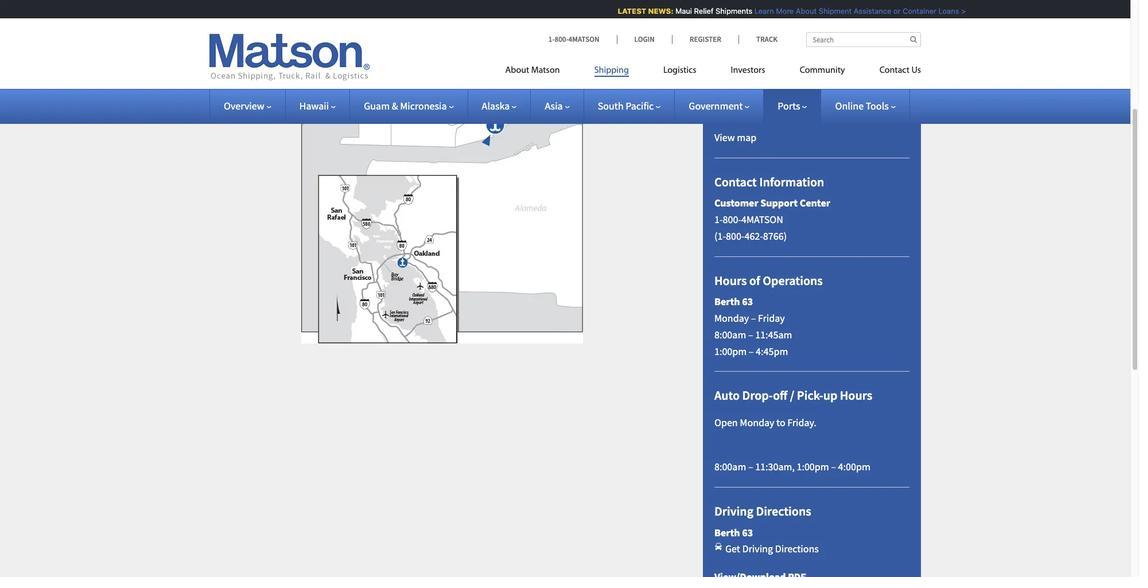 Task type: locate. For each thing, give the bounding box(es) containing it.
1 horizontal spatial 1:00pm
[[797, 461, 830, 474]]

oakland, inside the 1195 middle harbor road oakland, ca 94607
[[715, 100, 754, 113]]

online
[[836, 99, 864, 113]]

800-
[[555, 34, 569, 44], [723, 213, 742, 226], [726, 230, 745, 243]]

ca left ports
[[756, 100, 768, 113]]

Search search field
[[807, 32, 922, 47]]

1195 middle harbor road oakland, ca 94607
[[715, 85, 824, 113]]

1 vertical spatial 63
[[743, 526, 753, 539]]

investors link
[[714, 60, 783, 84]]

friday
[[759, 312, 785, 325]]

hours right up on the bottom of the page
[[841, 388, 873, 404]]

4matson up shipping
[[569, 34, 600, 44]]

4matson up 462-
[[742, 213, 784, 226]]

harbor inside the 1195 middle harbor road oakland, ca 94607
[[769, 85, 799, 99]]

1 middle from the top
[[738, 3, 767, 16]]

1:00pm inside berth 63 monday – friday 8:00am – 11:45am 1:00pm – 4:45pm
[[715, 345, 747, 358]]

0 vertical spatial road
[[801, 3, 824, 16]]

94607 for 1579 middle harbor road oakland, ca 94607
[[770, 18, 795, 31]]

friday.
[[788, 416, 817, 429]]

open
[[715, 416, 738, 429]]

1 harbor from the top
[[769, 3, 799, 16]]

– left the 11:30am,
[[749, 461, 754, 474]]

investors
[[731, 66, 766, 75]]

0 vertical spatial 94607
[[770, 18, 795, 31]]

8:00am left 11:45am
[[715, 328, 747, 342]]

information
[[760, 174, 825, 190]]

1 horizontal spatial contact
[[880, 66, 910, 75]]

road down 'community' link
[[801, 85, 824, 99]]

driving up berth 63
[[715, 504, 754, 520]]

oakland, down 1195
[[715, 100, 754, 113]]

1 vertical spatial 1-
[[715, 213, 723, 226]]

shipping link
[[577, 60, 647, 84]]

track link
[[739, 34, 778, 44]]

about left matson at the top
[[506, 66, 530, 75]]

guam
[[364, 99, 390, 113]]

middle inside the 1195 middle harbor road oakland, ca 94607
[[738, 85, 767, 99]]

about right more
[[792, 6, 812, 16]]

0 horizontal spatial 1:00pm
[[715, 345, 747, 358]]

1 oakland, from the top
[[715, 18, 754, 31]]

1 road from the top
[[801, 3, 824, 16]]

get
[[726, 543, 741, 556]]

harbor inside 1579 middle harbor road oakland, ca 94607
[[769, 3, 799, 16]]

about
[[792, 6, 812, 16], [506, 66, 530, 75]]

register
[[690, 34, 722, 44]]

alaska link
[[482, 99, 517, 113]]

logistics
[[664, 66, 697, 75]]

1 vertical spatial harbor
[[769, 85, 799, 99]]

0 vertical spatial middle
[[738, 3, 767, 16]]

0 vertical spatial 1-
[[549, 34, 555, 44]]

government link
[[689, 99, 750, 113]]

0 vertical spatial 1:00pm
[[715, 345, 747, 358]]

94607
[[770, 18, 795, 31], [770, 100, 795, 113]]

1:00pm
[[715, 345, 747, 358], [797, 461, 830, 474]]

11:30am,
[[756, 461, 795, 474]]

2 63 from the top
[[743, 526, 753, 539]]

to
[[777, 416, 786, 429]]

ca down learn
[[756, 18, 768, 31]]

monday left friday
[[715, 312, 749, 325]]

harbor up track
[[769, 3, 799, 16]]

directions image
[[715, 543, 723, 551]]

94607 for 1195 middle harbor road oakland, ca 94607
[[770, 100, 795, 113]]

oakland, inside 1579 middle harbor road oakland, ca 94607
[[715, 18, 754, 31]]

monday left the to
[[740, 416, 775, 429]]

0 vertical spatial ca
[[756, 18, 768, 31]]

11:45am
[[756, 328, 793, 342]]

0 vertical spatial 63
[[743, 295, 753, 308]]

–
[[752, 312, 756, 325], [749, 328, 754, 342], [749, 345, 754, 358], [749, 461, 754, 474], [832, 461, 837, 474]]

berth down hours of operations
[[715, 295, 741, 308]]

off
[[773, 388, 788, 404]]

1 63 from the top
[[743, 295, 753, 308]]

asia link
[[545, 99, 570, 113]]

road right more
[[801, 3, 824, 16]]

and
[[748, 63, 769, 79]]

1 horizontal spatial 4matson
[[742, 213, 784, 226]]

directions up get driving directions
[[757, 504, 812, 520]]

harbor up ports
[[769, 85, 799, 99]]

road inside the 1195 middle harbor road oakland, ca 94607
[[801, 85, 824, 99]]

8:00am inside berth 63 monday – friday 8:00am – 11:45am 1:00pm – 4:45pm
[[715, 328, 747, 342]]

2 road from the top
[[801, 85, 824, 99]]

ca
[[756, 18, 768, 31], [756, 100, 768, 113]]

8:00am left the 11:30am,
[[715, 461, 747, 474]]

1 vertical spatial berth
[[715, 526, 741, 539]]

middle inside 1579 middle harbor road oakland, ca 94607
[[738, 3, 767, 16]]

63 up get driving directions link
[[743, 526, 753, 539]]

pacific
[[626, 99, 654, 113]]

1 ca from the top
[[756, 18, 768, 31]]

middle
[[738, 3, 767, 16], [738, 85, 767, 99]]

1 vertical spatial driving
[[743, 543, 774, 556]]

0 horizontal spatial about
[[506, 66, 530, 75]]

63 for berth 63 monday – friday 8:00am – 11:45am 1:00pm – 4:45pm
[[743, 295, 753, 308]]

1- up matson at the top
[[549, 34, 555, 44]]

94607 inside 1579 middle harbor road oakland, ca 94607
[[770, 18, 795, 31]]

1:00pm left 4:45pm
[[715, 345, 747, 358]]

ca inside the 1195 middle harbor road oakland, ca 94607
[[756, 100, 768, 113]]

oakland, down shipments
[[715, 18, 754, 31]]

1 vertical spatial oakland,
[[715, 100, 754, 113]]

contact left us
[[880, 66, 910, 75]]

matson
[[532, 66, 560, 75]]

guam & micronesia
[[364, 99, 447, 113]]

63 inside berth 63 monday – friday 8:00am – 11:45am 1:00pm – 4:45pm
[[743, 295, 753, 308]]

0 horizontal spatial hours
[[715, 273, 747, 289]]

1 horizontal spatial 1-
[[715, 213, 723, 226]]

(1-
[[715, 230, 726, 243]]

berth inside berth 63 monday – friday 8:00am – 11:45am 1:00pm – 4:45pm
[[715, 295, 741, 308]]

directions down driving directions
[[776, 543, 819, 556]]

>
[[957, 6, 962, 16]]

0 vertical spatial about
[[792, 6, 812, 16]]

government
[[689, 99, 743, 113]]

1- up (1- in the right top of the page
[[715, 213, 723, 226]]

1 berth from the top
[[715, 295, 741, 308]]

94607 down more
[[770, 18, 795, 31]]

berth
[[715, 295, 741, 308], [715, 526, 741, 539]]

2 middle from the top
[[738, 85, 767, 99]]

top menu navigation
[[506, 60, 922, 84]]

middle right 1579
[[738, 3, 767, 16]]

2 ca from the top
[[756, 100, 768, 113]]

auto
[[715, 388, 740, 404]]

contact inside top menu navigation
[[880, 66, 910, 75]]

8766)
[[764, 230, 787, 243]]

monday
[[715, 312, 749, 325], [740, 416, 775, 429]]

0 vertical spatial 4matson
[[569, 34, 600, 44]]

1 8:00am from the top
[[715, 328, 747, 342]]

8:00am
[[715, 328, 747, 342], [715, 461, 747, 474]]

0 vertical spatial oakland,
[[715, 18, 754, 31]]

container
[[898, 6, 932, 16]]

harbor for 1195 middle harbor road oakland, ca 94607
[[769, 85, 799, 99]]

support
[[761, 197, 798, 210]]

middle for 1195
[[738, 85, 767, 99]]

1 94607 from the top
[[770, 18, 795, 31]]

63 down of
[[743, 295, 753, 308]]

1 vertical spatial ca
[[756, 100, 768, 113]]

hours
[[715, 273, 747, 289], [841, 388, 873, 404]]

ca for 1195
[[756, 100, 768, 113]]

None search field
[[807, 32, 922, 47]]

2 harbor from the top
[[769, 85, 799, 99]]

1-800-4matson
[[549, 34, 600, 44]]

0 vertical spatial harbor
[[769, 3, 799, 16]]

1 vertical spatial 94607
[[770, 100, 795, 113]]

berth 63 monday – friday 8:00am – 11:45am 1:00pm – 4:45pm
[[715, 295, 793, 358]]

1 vertical spatial 4matson
[[742, 213, 784, 226]]

driving right the get
[[743, 543, 774, 556]]

63
[[743, 295, 753, 308], [743, 526, 753, 539]]

1 vertical spatial 8:00am
[[715, 461, 747, 474]]

drop-
[[743, 388, 773, 404]]

contact information
[[715, 174, 825, 190]]

94607 inside the 1195 middle harbor road oakland, ca 94607
[[770, 100, 795, 113]]

0 horizontal spatial 4matson
[[569, 34, 600, 44]]

0 vertical spatial monday
[[715, 312, 749, 325]]

alaska
[[482, 99, 510, 113]]

1 vertical spatial road
[[801, 85, 824, 99]]

1:00pm right the 11:30am,
[[797, 461, 830, 474]]

1 vertical spatial middle
[[738, 85, 767, 99]]

search image
[[911, 36, 918, 43]]

oakland,
[[715, 18, 754, 31], [715, 100, 754, 113]]

berth for berth 63 monday – friday 8:00am – 11:45am 1:00pm – 4:45pm
[[715, 295, 741, 308]]

0 vertical spatial 8:00am
[[715, 328, 747, 342]]

94607 down autos and rolling stock in the top right of the page
[[770, 100, 795, 113]]

1 vertical spatial about
[[506, 66, 530, 75]]

oakland, for 1579
[[715, 18, 754, 31]]

0 horizontal spatial contact
[[715, 174, 757, 190]]

1 horizontal spatial about
[[792, 6, 812, 16]]

2 94607 from the top
[[770, 100, 795, 113]]

2 berth from the top
[[715, 526, 741, 539]]

2 oakland, from the top
[[715, 100, 754, 113]]

shipping
[[595, 66, 629, 75]]

loans
[[934, 6, 955, 16]]

middle down "investors" link at the top right
[[738, 85, 767, 99]]

0 vertical spatial berth
[[715, 295, 741, 308]]

monday inside berth 63 monday – friday 8:00am – 11:45am 1:00pm – 4:45pm
[[715, 312, 749, 325]]

contact us
[[880, 66, 922, 75]]

harbor
[[769, 3, 799, 16], [769, 85, 799, 99]]

contact up customer on the right top
[[715, 174, 757, 190]]

ports link
[[778, 99, 808, 113]]

berth up "directions" icon
[[715, 526, 741, 539]]

track
[[757, 34, 778, 44]]

462-
[[745, 230, 764, 243]]

0 vertical spatial contact
[[880, 66, 910, 75]]

ca inside 1579 middle harbor road oakland, ca 94607
[[756, 18, 768, 31]]

0 horizontal spatial 1-
[[549, 34, 555, 44]]

1 vertical spatial contact
[[715, 174, 757, 190]]

road inside 1579 middle harbor road oakland, ca 94607
[[801, 3, 824, 16]]

1 horizontal spatial hours
[[841, 388, 873, 404]]

hours left of
[[715, 273, 747, 289]]



Task type: describe. For each thing, give the bounding box(es) containing it.
us
[[912, 66, 922, 75]]

asia
[[545, 99, 563, 113]]

learn
[[750, 6, 770, 16]]

maui
[[671, 6, 688, 16]]

online tools link
[[836, 99, 896, 113]]

overview
[[224, 99, 265, 113]]

operations
[[763, 273, 823, 289]]

berth 63
[[715, 526, 753, 539]]

about inside top menu navigation
[[506, 66, 530, 75]]

1195
[[715, 85, 735, 99]]

middle for 1579
[[738, 3, 767, 16]]

open monday to friday.
[[715, 416, 817, 429]]

/
[[791, 388, 795, 404]]

1579
[[715, 3, 735, 16]]

stock
[[812, 63, 842, 79]]

contact for contact information
[[715, 174, 757, 190]]

63 for berth 63
[[743, 526, 753, 539]]

south
[[598, 99, 624, 113]]

road for 1579 middle harbor road oakland, ca 94607
[[801, 3, 824, 16]]

driving directions
[[715, 504, 812, 520]]

tools
[[866, 99, 889, 113]]

1 vertical spatial 800-
[[723, 213, 742, 226]]

1-800-4matson link
[[549, 34, 617, 44]]

micronesia
[[400, 99, 447, 113]]

or
[[889, 6, 896, 16]]

1579 middle harbor road oakland, ca 94607
[[715, 3, 824, 31]]

online tools
[[836, 99, 889, 113]]

get driving directions link
[[715, 543, 819, 556]]

– left 11:45am
[[749, 328, 754, 342]]

– left friday
[[752, 312, 756, 325]]

login link
[[617, 34, 672, 44]]

community link
[[783, 60, 863, 84]]

customer support center 1-800-4matson (1-800-462-8766)
[[715, 197, 831, 243]]

autos and rolling stock
[[715, 63, 842, 79]]

4:00pm
[[839, 461, 871, 474]]

2 8:00am from the top
[[715, 461, 747, 474]]

4matson inside 'customer support center 1-800-4matson (1-800-462-8766)'
[[742, 213, 784, 226]]

register link
[[672, 34, 739, 44]]

view map link
[[715, 131, 757, 144]]

rolling
[[771, 63, 809, 79]]

shipment
[[814, 6, 848, 16]]

auto drop-off / pick-up hours
[[715, 388, 873, 404]]

road for 1195 middle harbor road oakland, ca 94607
[[801, 85, 824, 99]]

pick-
[[798, 388, 824, 404]]

1 vertical spatial hours
[[841, 388, 873, 404]]

assistance
[[850, 6, 887, 16]]

hawaii
[[300, 99, 329, 113]]

ca for 1579
[[756, 18, 768, 31]]

1 vertical spatial directions
[[776, 543, 819, 556]]

blue matson logo with ocean, shipping, truck, rail and logistics written beneath it. image
[[210, 34, 370, 81]]

0 vertical spatial driving
[[715, 504, 754, 520]]

view map
[[715, 131, 757, 144]]

1- inside 'customer support center 1-800-4matson (1-800-462-8766)'
[[715, 213, 723, 226]]

shipments
[[711, 6, 748, 16]]

contact for contact us
[[880, 66, 910, 75]]

login
[[635, 34, 655, 44]]

1 vertical spatial monday
[[740, 416, 775, 429]]

berth for berth 63
[[715, 526, 741, 539]]

center
[[800, 197, 831, 210]]

ports
[[778, 99, 801, 113]]

about matson link
[[506, 60, 577, 84]]

latest news: maui relief shipments learn more about shipment assistance or container loans >
[[613, 6, 962, 16]]

0 vertical spatial directions
[[757, 504, 812, 520]]

south pacific
[[598, 99, 654, 113]]

south pacific link
[[598, 99, 661, 113]]

autos
[[715, 63, 746, 79]]

map
[[737, 131, 757, 144]]

logistics link
[[647, 60, 714, 84]]

oakland, for 1195
[[715, 100, 754, 113]]

0 vertical spatial 800-
[[555, 34, 569, 44]]

community
[[800, 66, 846, 75]]

hours of operations
[[715, 273, 823, 289]]

– left 4:45pm
[[749, 345, 754, 358]]

2 vertical spatial 800-
[[726, 230, 745, 243]]

up
[[824, 388, 838, 404]]

customer
[[715, 197, 759, 210]]

1 vertical spatial 1:00pm
[[797, 461, 830, 474]]

0 vertical spatial hours
[[715, 273, 747, 289]]

news:
[[644, 6, 669, 16]]

hawaii link
[[300, 99, 336, 113]]

4:45pm
[[756, 345, 789, 358]]

– left 4:00pm
[[832, 461, 837, 474]]

relief
[[690, 6, 709, 16]]

&
[[392, 99, 398, 113]]

view
[[715, 131, 735, 144]]

learn more about shipment assistance or container loans > link
[[750, 6, 962, 16]]

latest
[[613, 6, 642, 16]]

of
[[750, 273, 761, 289]]

overview link
[[224, 99, 271, 113]]

more
[[772, 6, 790, 16]]

8:00am – 11:30am, 1:00pm – 4:00pm
[[715, 461, 871, 474]]

get driving directions
[[726, 543, 819, 556]]

guam & micronesia link
[[364, 99, 454, 113]]

harbor for 1579 middle harbor road oakland, ca 94607
[[769, 3, 799, 16]]



Task type: vqa. For each thing, say whether or not it's contained in the screenshot.
middle *
no



